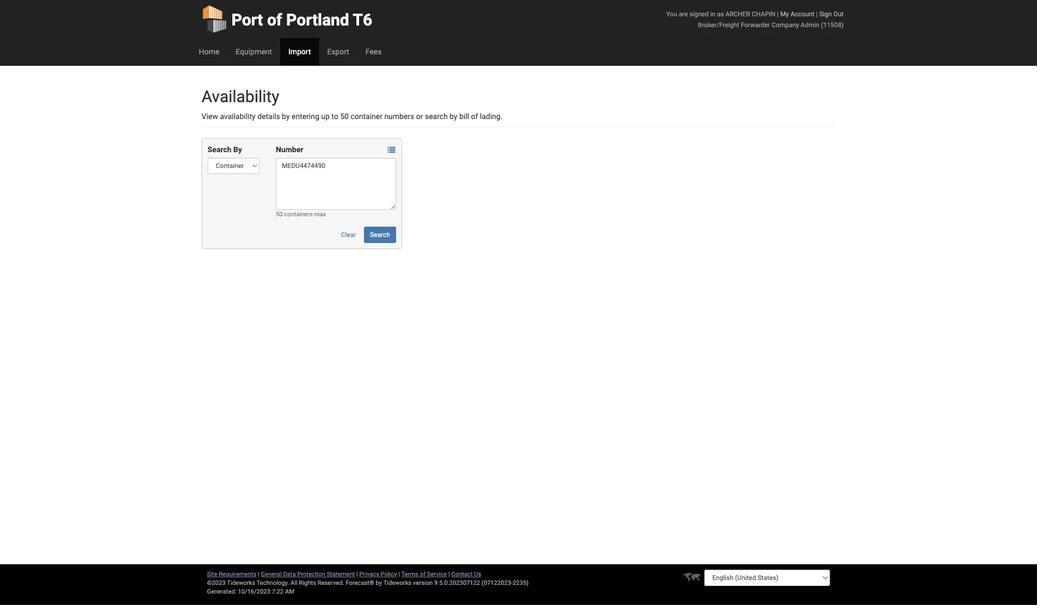 Task type: vqa. For each thing, say whether or not it's contained in the screenshot.
P.M.
no



Task type: locate. For each thing, give the bounding box(es) containing it.
1 vertical spatial search
[[370, 231, 390, 239]]

number
[[276, 145, 303, 154]]

privacy
[[360, 571, 379, 578]]

port of portland t6
[[232, 10, 372, 29]]

general
[[261, 571, 282, 578]]

of up version
[[420, 571, 426, 578]]

| left sign
[[816, 10, 818, 18]]

1 horizontal spatial search
[[370, 231, 390, 239]]

us
[[474, 571, 481, 578]]

company
[[772, 21, 799, 29]]

rights
[[299, 580, 316, 587]]

up
[[321, 112, 330, 121]]

export button
[[319, 38, 358, 65]]

import button
[[280, 38, 319, 65]]

site requirements link
[[207, 571, 257, 578]]

home
[[199, 47, 219, 56]]

Number text field
[[276, 158, 396, 210]]

of right bill
[[471, 112, 478, 121]]

by down privacy policy link
[[376, 580, 382, 587]]

are
[[679, 10, 688, 18]]

(07122023-
[[482, 580, 513, 587]]

show list image
[[388, 146, 396, 154]]

technology.
[[257, 580, 289, 587]]

| up 9.5.0.202307122
[[448, 571, 450, 578]]

| left general
[[258, 571, 260, 578]]

1 vertical spatial 50
[[276, 211, 283, 218]]

you are signed in as archer chapin | my account | sign out broker/freight forwarder company admin (11508)
[[667, 10, 844, 29]]

0 horizontal spatial 50
[[276, 211, 283, 218]]

numbers
[[384, 112, 414, 121]]

2 vertical spatial of
[[420, 571, 426, 578]]

by right details
[[282, 112, 290, 121]]

0 vertical spatial 50
[[340, 112, 349, 121]]

search
[[208, 145, 231, 154], [370, 231, 390, 239]]

of
[[267, 10, 282, 29], [471, 112, 478, 121], [420, 571, 426, 578]]

lading.
[[480, 112, 503, 121]]

2 horizontal spatial of
[[471, 112, 478, 121]]

by
[[233, 145, 242, 154]]

availability
[[220, 112, 256, 121]]

data
[[283, 571, 296, 578]]

0 horizontal spatial search
[[208, 145, 231, 154]]

0 vertical spatial of
[[267, 10, 282, 29]]

|
[[777, 10, 779, 18], [816, 10, 818, 18], [258, 571, 260, 578], [357, 571, 358, 578], [399, 571, 400, 578], [448, 571, 450, 578]]

site requirements | general data protection statement | privacy policy | terms of service | contact us ©2023 tideworks technology. all rights reserved. forecast® by tideworks version 9.5.0.202307122 (07122023-2235) generated: 10/16/2023 7:22 am
[[207, 571, 529, 596]]

portland
[[286, 10, 349, 29]]

out
[[834, 10, 844, 18]]

sign out link
[[820, 10, 844, 18]]

policy
[[381, 571, 397, 578]]

50 left containers
[[276, 211, 283, 218]]

to
[[332, 112, 338, 121]]

(11508)
[[821, 21, 844, 29]]

1 horizontal spatial of
[[420, 571, 426, 578]]

port of portland t6 link
[[202, 0, 372, 38]]

of right the port at the top
[[267, 10, 282, 29]]

containers
[[284, 211, 313, 218]]

requirements
[[219, 571, 257, 578]]

bill
[[459, 112, 469, 121]]

search button
[[364, 227, 396, 243]]

contact us link
[[451, 571, 481, 578]]

1 vertical spatial of
[[471, 112, 478, 121]]

container
[[351, 112, 383, 121]]

search left by
[[208, 145, 231, 154]]

account
[[791, 10, 815, 18]]

forecast®
[[346, 580, 374, 587]]

2 horizontal spatial by
[[450, 112, 458, 121]]

| left my
[[777, 10, 779, 18]]

50
[[340, 112, 349, 121], [276, 211, 283, 218]]

by
[[282, 112, 290, 121], [450, 112, 458, 121], [376, 580, 382, 587]]

©2023 tideworks
[[207, 580, 255, 587]]

search right the clear button
[[370, 231, 390, 239]]

service
[[427, 571, 447, 578]]

50 containers max
[[276, 211, 326, 218]]

search inside search button
[[370, 231, 390, 239]]

generated:
[[207, 589, 236, 596]]

0 horizontal spatial of
[[267, 10, 282, 29]]

50 right to
[[340, 112, 349, 121]]

general data protection statement link
[[261, 571, 355, 578]]

0 vertical spatial search
[[208, 145, 231, 154]]

fees
[[366, 47, 382, 56]]

contact
[[451, 571, 473, 578]]

by left bill
[[450, 112, 458, 121]]

1 horizontal spatial by
[[376, 580, 382, 587]]



Task type: describe. For each thing, give the bounding box(es) containing it.
0 horizontal spatial by
[[282, 112, 290, 121]]

max
[[314, 211, 326, 218]]

am
[[285, 589, 294, 596]]

details
[[258, 112, 280, 121]]

search for search
[[370, 231, 390, 239]]

equipment button
[[228, 38, 280, 65]]

sign
[[820, 10, 832, 18]]

tideworks
[[384, 580, 412, 587]]

privacy policy link
[[360, 571, 397, 578]]

of inside "site requirements | general data protection statement | privacy policy | terms of service | contact us ©2023 tideworks technology. all rights reserved. forecast® by tideworks version 9.5.0.202307122 (07122023-2235) generated: 10/16/2023 7:22 am"
[[420, 571, 426, 578]]

port
[[232, 10, 263, 29]]

protection
[[297, 571, 325, 578]]

search by
[[208, 145, 242, 154]]

my
[[780, 10, 789, 18]]

9.5.0.202307122
[[434, 580, 480, 587]]

view availability details by entering up to 50 container numbers or search by bill of lading.
[[202, 112, 503, 121]]

chapin
[[752, 10, 776, 18]]

forwarder
[[741, 21, 770, 29]]

reserved.
[[318, 580, 344, 587]]

or
[[416, 112, 423, 121]]

availability
[[202, 87, 279, 106]]

| up tideworks
[[399, 571, 400, 578]]

2235)
[[513, 580, 529, 587]]

as
[[717, 10, 724, 18]]

archer
[[726, 10, 751, 18]]

search for search by
[[208, 145, 231, 154]]

broker/freight
[[698, 21, 740, 29]]

terms of service link
[[401, 571, 447, 578]]

statement
[[327, 571, 355, 578]]

view
[[202, 112, 218, 121]]

import
[[288, 47, 311, 56]]

| up forecast®
[[357, 571, 358, 578]]

terms
[[401, 571, 419, 578]]

signed
[[690, 10, 709, 18]]

by inside "site requirements | general data protection statement | privacy policy | terms of service | contact us ©2023 tideworks technology. all rights reserved. forecast® by tideworks version 9.5.0.202307122 (07122023-2235) generated: 10/16/2023 7:22 am"
[[376, 580, 382, 587]]

clear button
[[335, 227, 362, 243]]

export
[[327, 47, 349, 56]]

all
[[291, 580, 298, 587]]

home button
[[191, 38, 228, 65]]

clear
[[341, 231, 356, 239]]

site
[[207, 571, 217, 578]]

entering
[[292, 112, 319, 121]]

1 horizontal spatial 50
[[340, 112, 349, 121]]

equipment
[[236, 47, 272, 56]]

fees button
[[358, 38, 390, 65]]

10/16/2023
[[238, 589, 270, 596]]

you
[[667, 10, 677, 18]]

in
[[711, 10, 716, 18]]

search
[[425, 112, 448, 121]]

7:22
[[272, 589, 284, 596]]

admin
[[801, 21, 820, 29]]

my account link
[[780, 10, 815, 18]]

t6
[[353, 10, 372, 29]]

version
[[413, 580, 433, 587]]



